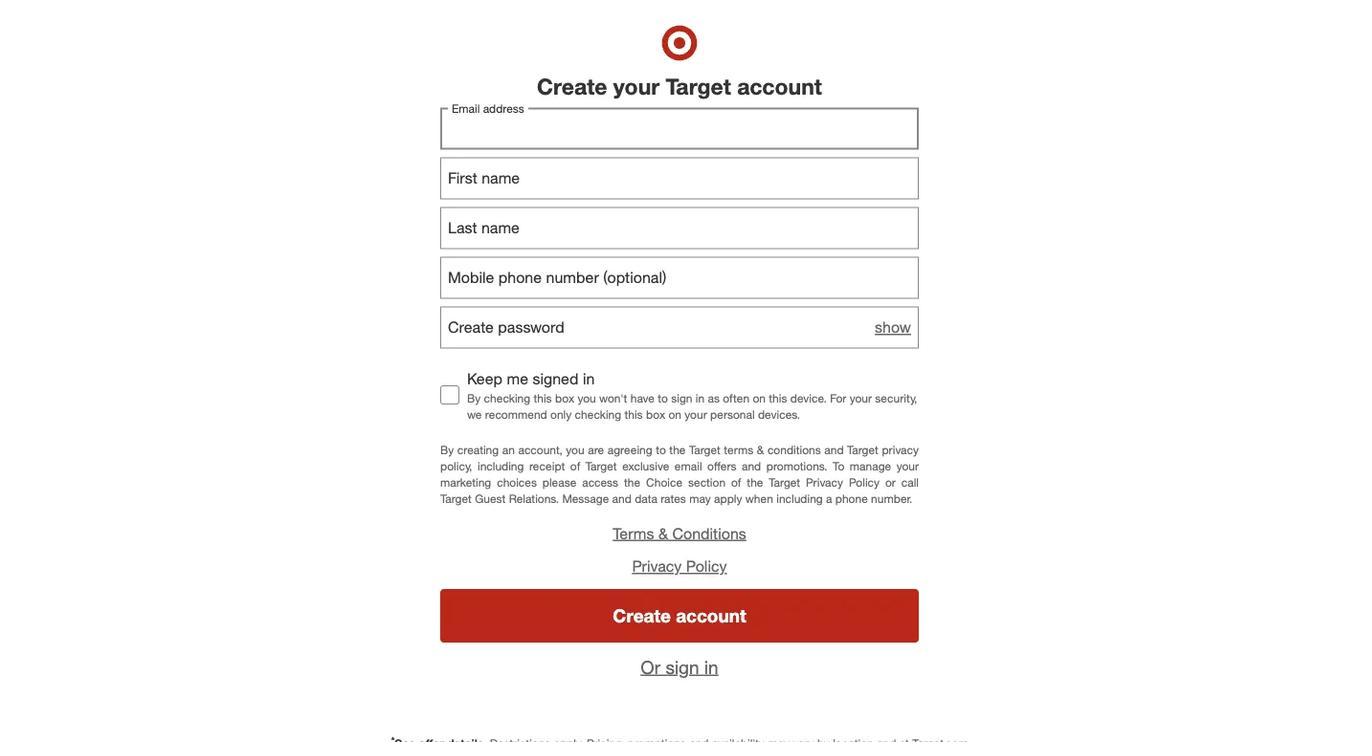 Task type: describe. For each thing, give the bounding box(es) containing it.
conditions
[[672, 524, 746, 543]]

0 vertical spatial in
[[583, 370, 595, 388]]

terms
[[613, 524, 654, 543]]

1 vertical spatial on
[[669, 407, 682, 422]]

apply
[[714, 492, 742, 507]]

or sign in link
[[641, 657, 719, 679]]

a
[[826, 492, 832, 507]]

section
[[688, 476, 726, 490]]

1 vertical spatial policy
[[686, 558, 727, 576]]

0 horizontal spatial of
[[570, 459, 580, 474]]

only
[[550, 407, 572, 422]]

we
[[467, 407, 482, 422]]

by inside keep me signed in by checking this box you won't have to sign in as often on this device. for your security, we recommend only checking this box on your personal devices.
[[467, 391, 481, 405]]

marketing
[[440, 476, 491, 490]]

access
[[582, 476, 619, 490]]

1 horizontal spatial this
[[625, 407, 643, 422]]

relations.
[[509, 492, 559, 507]]

terms & conditions link
[[613, 524, 746, 543]]

devices.
[[758, 407, 800, 422]]

1 horizontal spatial the
[[669, 443, 686, 457]]

privacy inside by creating an account, you are agreeing to the target terms & conditions and target privacy policy, including receipt of target exclusive email offers and promotions. to manage your marketing choices please access the choice section of the target privacy policy or call target guest relations. message and data rates may apply when including a phone number.
[[806, 476, 843, 490]]

& inside by creating an account, you are agreeing to the target terms & conditions and target privacy policy, including receipt of target exclusive email offers and promotions. to manage your marketing choices please access the choice section of the target privacy policy or call target guest relations. message and data rates may apply when including a phone number.
[[757, 443, 764, 457]]

device.
[[790, 391, 827, 405]]

privacy
[[882, 443, 919, 457]]

0 horizontal spatial privacy
[[632, 558, 682, 576]]

your inside by creating an account, you are agreeing to the target terms & conditions and target privacy policy, including receipt of target exclusive email offers and promotions. to manage your marketing choices please access the choice section of the target privacy policy or call target guest relations. message and data rates may apply when including a phone number.
[[897, 459, 919, 474]]

1 vertical spatial in
[[696, 391, 705, 405]]

creating
[[457, 443, 499, 457]]

1 vertical spatial of
[[731, 476, 741, 490]]

policy inside by creating an account, you are agreeing to the target terms & conditions and target privacy policy, including receipt of target exclusive email offers and promotions. to manage your marketing choices please access the choice section of the target privacy policy or call target guest relations. message and data rates may apply when including a phone number.
[[849, 476, 880, 490]]

2 horizontal spatial and
[[824, 443, 844, 457]]

1 vertical spatial &
[[659, 524, 668, 543]]

often
[[723, 391, 750, 405]]

1 vertical spatial checking
[[575, 407, 621, 422]]

are
[[588, 443, 604, 457]]

conditions
[[768, 443, 821, 457]]

guest
[[475, 492, 506, 507]]

account,
[[518, 443, 563, 457]]

recommend
[[485, 407, 547, 422]]

sign inside keep me signed in by checking this box you won't have to sign in as often on this device. for your security, we recommend only checking this box on your personal devices.
[[671, 391, 693, 405]]

0 horizontal spatial including
[[478, 459, 524, 474]]

data
[[635, 492, 658, 507]]

security,
[[875, 391, 917, 405]]

choice
[[646, 476, 683, 490]]

1 vertical spatial box
[[646, 407, 665, 422]]

to
[[833, 459, 845, 474]]

manage
[[850, 459, 891, 474]]

as
[[708, 391, 720, 405]]

create account button
[[440, 590, 919, 643]]

0 vertical spatial checking
[[484, 391, 530, 405]]

1 vertical spatial sign
[[666, 657, 699, 679]]

account inside button
[[676, 605, 746, 627]]

won't
[[599, 391, 627, 405]]

email
[[675, 459, 702, 474]]

choices
[[497, 476, 537, 490]]

terms
[[724, 443, 754, 457]]

offers
[[707, 459, 737, 474]]



Task type: vqa. For each thing, say whether or not it's contained in the screenshot.
Delivery to the bottom
no



Task type: locate. For each thing, give the bounding box(es) containing it.
0 vertical spatial to
[[658, 391, 668, 405]]

1 vertical spatial including
[[777, 492, 823, 507]]

on
[[753, 391, 766, 405], [669, 407, 682, 422]]

0 vertical spatial policy
[[849, 476, 880, 490]]

1 horizontal spatial of
[[731, 476, 741, 490]]

1 horizontal spatial &
[[757, 443, 764, 457]]

for
[[830, 391, 847, 405]]

in
[[583, 370, 595, 388], [696, 391, 705, 405], [704, 657, 719, 679]]

by inside by creating an account, you are agreeing to the target terms & conditions and target privacy policy, including receipt of target exclusive email offers and promotions. to manage your marketing choices please access the choice section of the target privacy policy or call target guest relations. message and data rates may apply when including a phone number.
[[440, 443, 454, 457]]

0 vertical spatial privacy
[[806, 476, 843, 490]]

0 horizontal spatial box
[[555, 391, 574, 405]]

0 horizontal spatial policy
[[686, 558, 727, 576]]

1 vertical spatial you
[[566, 443, 585, 457]]

including down the an
[[478, 459, 524, 474]]

account
[[737, 73, 822, 99], [676, 605, 746, 627]]

show button
[[875, 317, 911, 339]]

None checkbox
[[440, 386, 459, 405]]

sign right or
[[666, 657, 699, 679]]

0 horizontal spatial checking
[[484, 391, 530, 405]]

phone
[[836, 492, 868, 507]]

to inside by creating an account, you are agreeing to the target terms & conditions and target privacy policy, including receipt of target exclusive email offers and promotions. to manage your marketing choices please access the choice section of the target privacy policy or call target guest relations. message and data rates may apply when including a phone number.
[[656, 443, 666, 457]]

2 vertical spatial and
[[612, 492, 632, 507]]

0 horizontal spatial this
[[534, 391, 552, 405]]

by
[[467, 391, 481, 405], [440, 443, 454, 457]]

keep
[[467, 370, 503, 388]]

and down terms
[[742, 459, 761, 474]]

you inside keep me signed in by checking this box you won't have to sign in as often on this device. for your security, we recommend only checking this box on your personal devices.
[[578, 391, 596, 405]]

0 vertical spatial by
[[467, 391, 481, 405]]

1 vertical spatial and
[[742, 459, 761, 474]]

please
[[543, 476, 577, 490]]

1 horizontal spatial checking
[[575, 407, 621, 422]]

message
[[562, 492, 609, 507]]

0 vertical spatial &
[[757, 443, 764, 457]]

1 horizontal spatial create
[[613, 605, 671, 627]]

& right terms
[[757, 443, 764, 457]]

in down create account at the bottom of the page
[[704, 657, 719, 679]]

your
[[613, 73, 660, 99], [850, 391, 872, 405], [685, 407, 707, 422], [897, 459, 919, 474]]

1 vertical spatial privacy
[[632, 558, 682, 576]]

number.
[[871, 492, 913, 507]]

1 vertical spatial account
[[676, 605, 746, 627]]

2 horizontal spatial the
[[747, 476, 763, 490]]

create your target account
[[537, 73, 822, 99]]

target
[[666, 73, 731, 99], [689, 443, 721, 457], [847, 443, 879, 457], [586, 459, 617, 474], [769, 476, 800, 490], [440, 492, 472, 507]]

None password field
[[440, 307, 919, 349]]

of up please
[[570, 459, 580, 474]]

0 vertical spatial of
[[570, 459, 580, 474]]

the up when
[[747, 476, 763, 490]]

you left are
[[566, 443, 585, 457]]

box down have
[[646, 407, 665, 422]]

create for create account
[[613, 605, 671, 627]]

when
[[745, 492, 773, 507]]

1 horizontal spatial by
[[467, 391, 481, 405]]

this
[[534, 391, 552, 405], [769, 391, 787, 405], [625, 407, 643, 422]]

1 horizontal spatial box
[[646, 407, 665, 422]]

checking
[[484, 391, 530, 405], [575, 407, 621, 422]]

None text field
[[440, 108, 919, 150], [440, 158, 919, 200], [440, 108, 919, 150], [440, 158, 919, 200]]

0 horizontal spatial and
[[612, 492, 632, 507]]

the up email
[[669, 443, 686, 457]]

us members only. image
[[452, 266, 479, 293]]

None telephone field
[[440, 257, 919, 299]]

the down exclusive
[[624, 476, 641, 490]]

0 horizontal spatial create
[[537, 73, 607, 99]]

this down have
[[625, 407, 643, 422]]

you inside by creating an account, you are agreeing to the target terms & conditions and target privacy policy, including receipt of target exclusive email offers and promotions. to manage your marketing choices please access the choice section of the target privacy policy or call target guest relations. message and data rates may apply when including a phone number.
[[566, 443, 585, 457]]

or sign in
[[641, 657, 719, 679]]

box up only
[[555, 391, 574, 405]]

None text field
[[440, 207, 919, 249]]

on up email
[[669, 407, 682, 422]]

0 horizontal spatial &
[[659, 524, 668, 543]]

signed
[[533, 370, 579, 388]]

0 horizontal spatial by
[[440, 443, 454, 457]]

&
[[757, 443, 764, 457], [659, 524, 668, 543]]

policy
[[849, 476, 880, 490], [686, 558, 727, 576]]

to
[[658, 391, 668, 405], [656, 443, 666, 457]]

1 vertical spatial to
[[656, 443, 666, 457]]

privacy
[[806, 476, 843, 490], [632, 558, 682, 576]]

0 horizontal spatial on
[[669, 407, 682, 422]]

create account
[[613, 605, 746, 627]]

including left a
[[777, 492, 823, 507]]

create
[[537, 73, 607, 99], [613, 605, 671, 627]]

including
[[478, 459, 524, 474], [777, 492, 823, 507]]

and up to
[[824, 443, 844, 457]]

1 vertical spatial create
[[613, 605, 671, 627]]

and left data
[[612, 492, 632, 507]]

policy down conditions
[[686, 558, 727, 576]]

by creating an account, you are agreeing to the target terms & conditions and target privacy policy, including receipt of target exclusive email offers and promotions. to manage your marketing choices please access the choice section of the target privacy policy or call target guest relations. message and data rates may apply when including a phone number.
[[440, 443, 919, 507]]

have
[[631, 391, 655, 405]]

0 vertical spatial including
[[478, 459, 524, 474]]

& right terms at the bottom of page
[[659, 524, 668, 543]]

sign
[[671, 391, 693, 405], [666, 657, 699, 679]]

this down signed
[[534, 391, 552, 405]]

2 vertical spatial in
[[704, 657, 719, 679]]

the
[[669, 443, 686, 457], [624, 476, 641, 490], [747, 476, 763, 490]]

agreeing
[[608, 443, 652, 457]]

terms & conditions
[[613, 524, 746, 543]]

privacy policy
[[632, 558, 727, 576]]

0 vertical spatial on
[[753, 391, 766, 405]]

rates
[[661, 492, 686, 507]]

and
[[824, 443, 844, 457], [742, 459, 761, 474], [612, 492, 632, 507]]

sign left as
[[671, 391, 693, 405]]

privacy down "terms & conditions" link
[[632, 558, 682, 576]]

create for create your target account
[[537, 73, 607, 99]]

show
[[875, 318, 911, 337]]

0 vertical spatial box
[[555, 391, 574, 405]]

receipt
[[529, 459, 565, 474]]

in left as
[[696, 391, 705, 405]]

to up exclusive
[[656, 443, 666, 457]]

by up the policy, at the bottom left of the page
[[440, 443, 454, 457]]

1 horizontal spatial policy
[[849, 476, 880, 490]]

2 horizontal spatial this
[[769, 391, 787, 405]]

by up we
[[467, 391, 481, 405]]

checking up recommend
[[484, 391, 530, 405]]

or
[[641, 657, 661, 679]]

of
[[570, 459, 580, 474], [731, 476, 741, 490]]

1 horizontal spatial on
[[753, 391, 766, 405]]

0 horizontal spatial the
[[624, 476, 641, 490]]

keep me signed in by checking this box you won't have to sign in as often on this device. for your security, we recommend only checking this box on your personal devices.
[[467, 370, 917, 422]]

call
[[902, 476, 919, 490]]

0 vertical spatial and
[[824, 443, 844, 457]]

privacy policy link
[[632, 558, 727, 576]]

in right signed
[[583, 370, 595, 388]]

an
[[502, 443, 515, 457]]

exclusive
[[622, 459, 669, 474]]

box
[[555, 391, 574, 405], [646, 407, 665, 422]]

to inside keep me signed in by checking this box you won't have to sign in as often on this device. for your security, we recommend only checking this box on your personal devices.
[[658, 391, 668, 405]]

create inside button
[[613, 605, 671, 627]]

on right often
[[753, 391, 766, 405]]

or
[[885, 476, 896, 490]]

0 vertical spatial you
[[578, 391, 596, 405]]

1 horizontal spatial and
[[742, 459, 761, 474]]

this up devices.
[[769, 391, 787, 405]]

me
[[507, 370, 528, 388]]

checking down 'won't'
[[575, 407, 621, 422]]

may
[[689, 492, 711, 507]]

you
[[578, 391, 596, 405], [566, 443, 585, 457]]

of up "apply"
[[731, 476, 741, 490]]

0 vertical spatial sign
[[671, 391, 693, 405]]

1 horizontal spatial including
[[777, 492, 823, 507]]

you left 'won't'
[[578, 391, 596, 405]]

1 horizontal spatial privacy
[[806, 476, 843, 490]]

privacy up a
[[806, 476, 843, 490]]

to right have
[[658, 391, 668, 405]]

policy,
[[440, 459, 472, 474]]

1 vertical spatial by
[[440, 443, 454, 457]]

0 vertical spatial account
[[737, 73, 822, 99]]

policy down manage on the bottom right of the page
[[849, 476, 880, 490]]

promotions.
[[767, 459, 828, 474]]

0 vertical spatial create
[[537, 73, 607, 99]]

personal
[[710, 407, 755, 422]]



